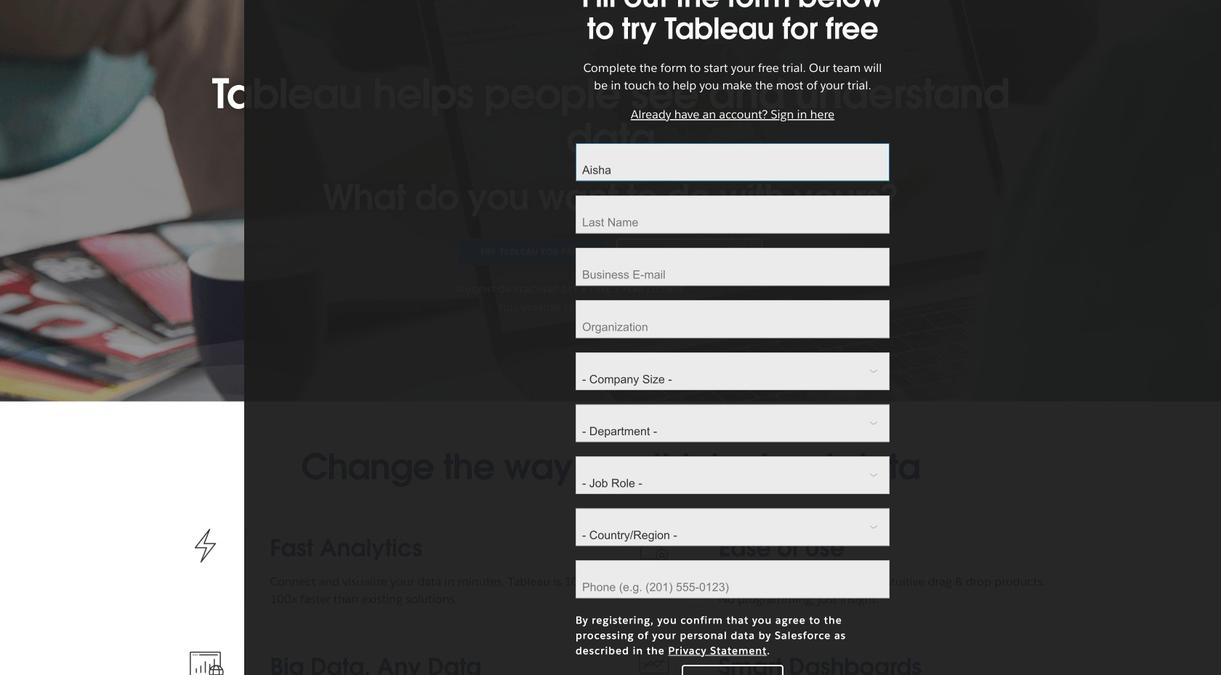 Task type: describe. For each thing, give the bounding box(es) containing it.
Last Name text field
[[576, 196, 890, 234]]

First Name text field
[[576, 143, 890, 181]]

Business E-mail email field
[[576, 248, 890, 286]]



Task type: locate. For each thing, give the bounding box(es) containing it.
Organization text field
[[576, 300, 890, 338]]

Phone (e.g. (201) 555-0123) telephone field
[[576, 561, 890, 599]]



Task type: vqa. For each thing, say whether or not it's contained in the screenshot.
Last Name text field
yes



